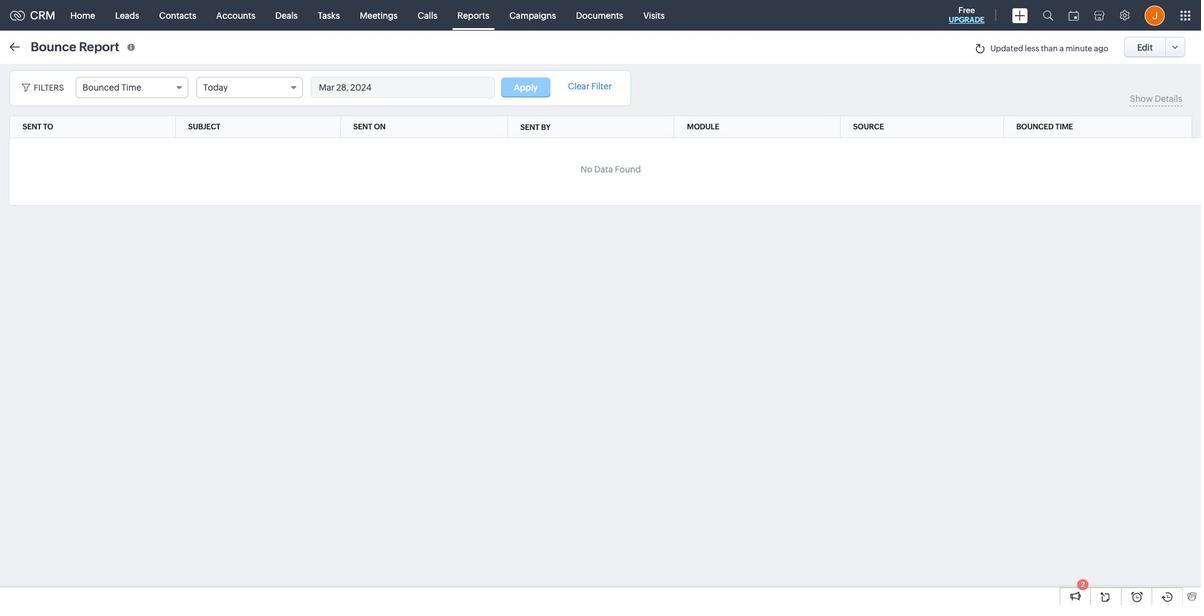 Task type: vqa. For each thing, say whether or not it's contained in the screenshot.
Upgrade
no



Task type: describe. For each thing, give the bounding box(es) containing it.
logo image
[[10, 10, 25, 20]]

search element
[[1036, 0, 1062, 31]]

profile element
[[1138, 0, 1173, 30]]



Task type: locate. For each thing, give the bounding box(es) containing it.
None text field
[[312, 78, 494, 98]]

create menu image
[[1013, 8, 1028, 23]]

profile image
[[1146, 5, 1166, 25]]

create menu element
[[1005, 0, 1036, 30]]

calendar image
[[1069, 10, 1080, 20]]

search image
[[1043, 10, 1054, 21]]

None field
[[76, 77, 188, 98], [196, 77, 303, 98], [76, 77, 188, 98], [196, 77, 303, 98]]



